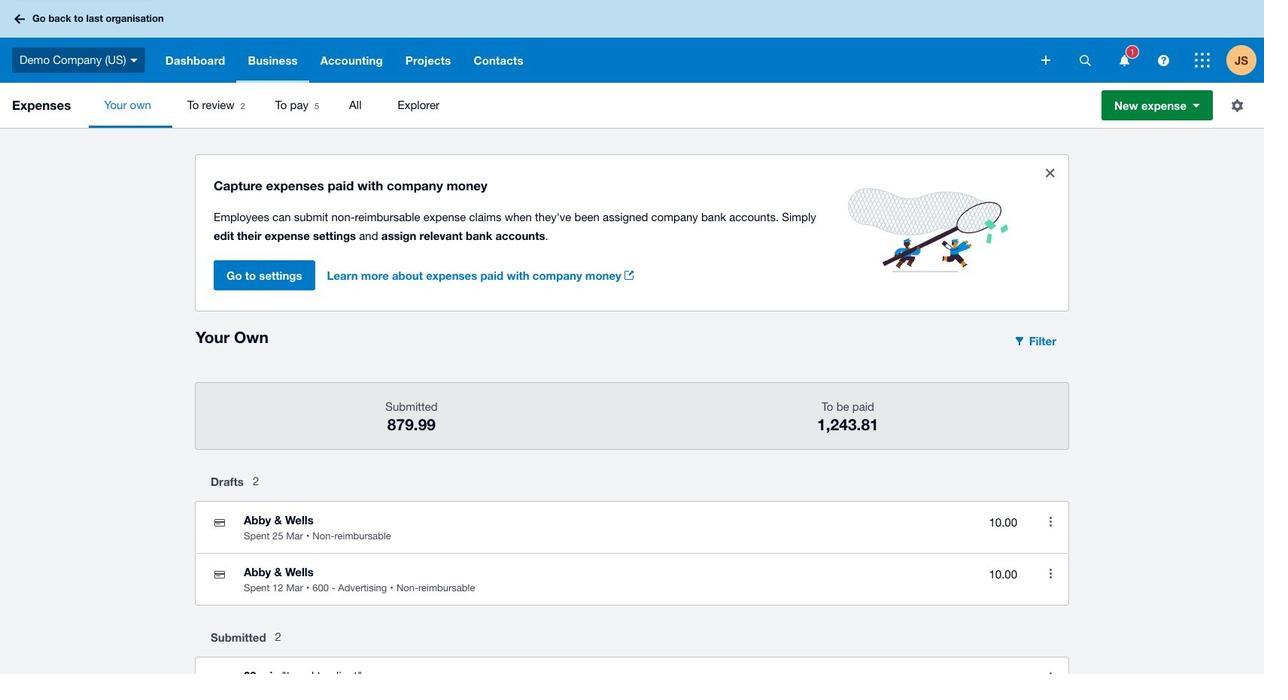 Task type: vqa. For each thing, say whether or not it's contained in the screenshot.
the send to the top
no



Task type: locate. For each thing, give the bounding box(es) containing it.
svg image
[[14, 14, 25, 24], [1195, 53, 1210, 68], [1080, 55, 1091, 66]]

banner
[[0, 0, 1265, 83]]

settings menu image
[[1223, 90, 1253, 120]]

postal workers catching money image
[[830, 170, 1027, 291]]

2 horizontal spatial svg image
[[1195, 53, 1210, 68]]

status
[[196, 155, 1069, 311]]

svg image
[[1120, 55, 1130, 66], [1158, 55, 1169, 66], [1042, 56, 1051, 65], [130, 59, 138, 62]]



Task type: describe. For each thing, give the bounding box(es) containing it.
1 horizontal spatial svg image
[[1080, 55, 1091, 66]]

0 horizontal spatial svg image
[[14, 14, 25, 24]]



